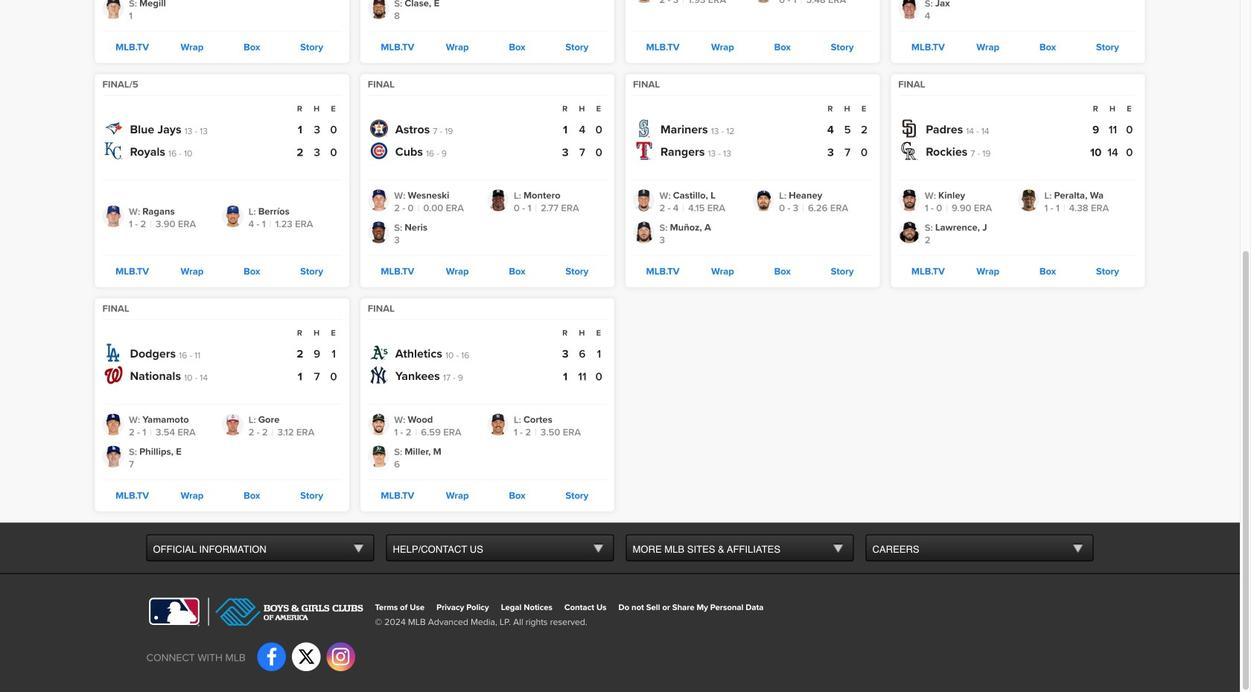 Task type: locate. For each thing, give the bounding box(es) containing it.
mariners image
[[635, 120, 653, 137]]

ragans image
[[102, 206, 124, 227]]

astros image
[[370, 120, 388, 137]]

blue jays image
[[105, 120, 123, 137]]

royals image
[[105, 142, 123, 160]]

montero image
[[488, 190, 509, 211]]

padres image
[[901, 120, 919, 137]]

clase, e image
[[368, 0, 389, 19]]

nationals image
[[105, 366, 123, 384]]

yamamoto image
[[102, 414, 124, 435]]

cubs image
[[370, 142, 388, 160]]

athletics image
[[370, 344, 388, 362]]

castillo, l image
[[633, 190, 655, 211]]

rangers image
[[635, 142, 653, 160]]

mlb.com image
[[146, 598, 202, 626]]



Task type: describe. For each thing, give the bounding box(es) containing it.
muñoz, a image
[[633, 222, 655, 243]]

gore image
[[222, 414, 244, 435]]

miller, m image
[[368, 446, 389, 467]]

wood image
[[368, 414, 389, 435]]

wesneski image
[[368, 190, 389, 211]]

megill image
[[102, 0, 124, 19]]

heaney image
[[753, 190, 775, 211]]

peralta, wa image
[[1018, 190, 1040, 211]]

lawrence, j image
[[899, 222, 920, 243]]

yankees image
[[370, 366, 388, 384]]

rockies image
[[901, 142, 919, 160]]

boys and girls club of america image
[[208, 598, 363, 626]]

dodgers image
[[105, 344, 123, 362]]

berríos image
[[222, 206, 244, 227]]

jax image
[[899, 0, 920, 19]]

kinley image
[[899, 190, 920, 211]]

phillips, e image
[[102, 446, 124, 467]]

cortes image
[[488, 414, 509, 435]]

neris image
[[368, 222, 389, 243]]



Task type: vqa. For each thing, say whether or not it's contained in the screenshot.
Neris icon
yes



